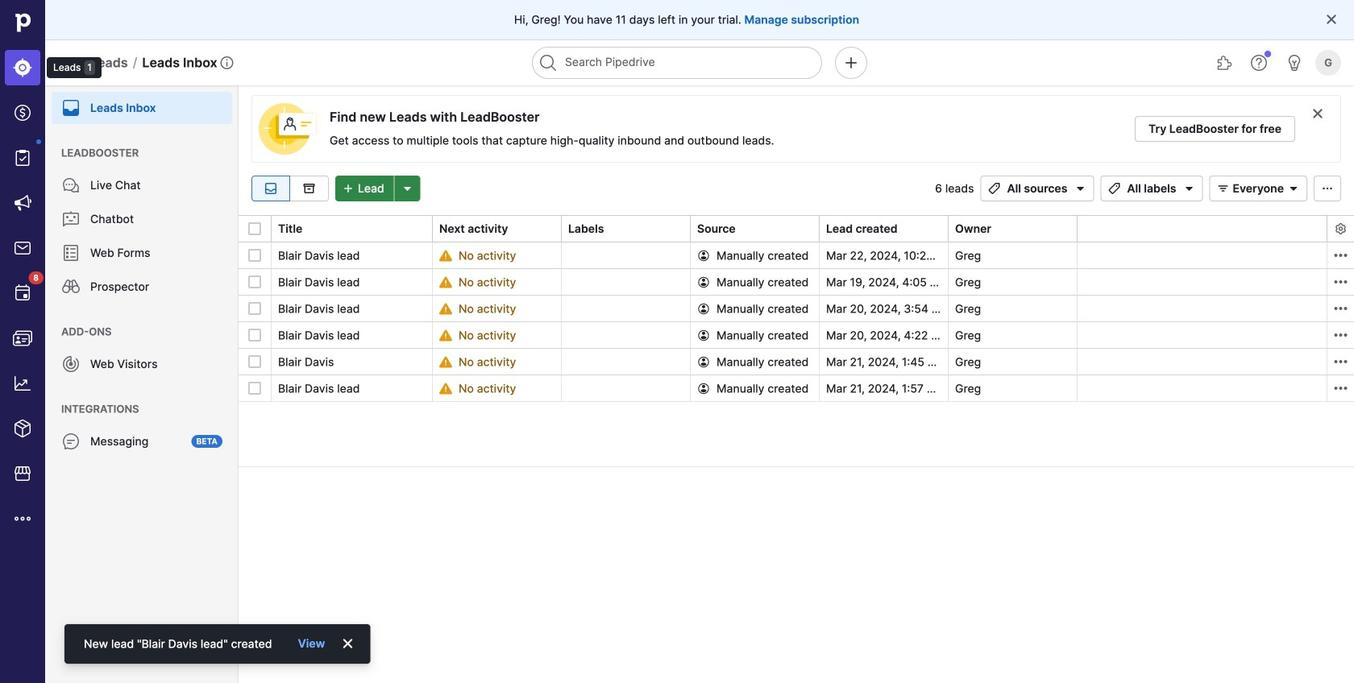 Task type: describe. For each thing, give the bounding box(es) containing it.
info image
[[221, 56, 233, 69]]

add lead element
[[335, 176, 421, 202]]

add lead options image
[[398, 182, 417, 195]]

color secondary image for third row from the bottom of the page
[[1331, 326, 1351, 345]]

deals image
[[13, 103, 32, 123]]

6 row from the top
[[239, 375, 1354, 402]]

more image
[[13, 509, 32, 529]]

color secondary image for 1st row from the bottom of the page
[[1331, 379, 1351, 398]]

quick help image
[[1249, 53, 1269, 73]]

1 color undefined image from the top
[[61, 277, 81, 297]]

1 row from the top
[[239, 243, 1354, 269]]

color secondary image for 5th row from the bottom
[[1331, 272, 1351, 292]]

close image
[[341, 638, 354, 651]]

contacts image
[[13, 329, 32, 348]]

quick add image
[[842, 53, 861, 73]]

color warning image for third row from the bottom of the page
[[439, 329, 452, 342]]

2 color undefined image from the top
[[61, 355, 81, 374]]

products image
[[13, 419, 32, 439]]

marketplace image
[[13, 464, 32, 484]]

color warning image for 1st row from the top of the page
[[439, 249, 452, 262]]



Task type: locate. For each thing, give the bounding box(es) containing it.
Search Pipedrive field
[[532, 47, 822, 79]]

row
[[239, 243, 1354, 269], [239, 268, 1354, 296], [239, 295, 1354, 322], [239, 322, 1354, 349], [239, 348, 1354, 376], [239, 375, 1354, 402]]

2 color warning image from the top
[[439, 303, 452, 316]]

archive image
[[299, 182, 319, 195]]

2 vertical spatial color warning image
[[439, 356, 452, 369]]

color warning image for 5th row
[[439, 356, 452, 369]]

color secondary image for fourth row from the bottom of the page
[[1331, 299, 1351, 318]]

3 row from the top
[[239, 295, 1354, 322]]

color undefined image
[[61, 98, 81, 118], [13, 148, 32, 168], [61, 176, 81, 195], [61, 210, 81, 229], [61, 243, 81, 263], [13, 284, 32, 303], [61, 432, 81, 451]]

color primary image
[[1105, 182, 1124, 195], [1214, 182, 1233, 195], [248, 222, 261, 235], [697, 249, 710, 262], [697, 276, 710, 289], [697, 303, 710, 316], [248, 329, 261, 342], [697, 356, 710, 369], [697, 382, 710, 395]]

insights image
[[13, 374, 32, 393]]

1 vertical spatial color warning image
[[439, 329, 452, 342]]

5 row from the top
[[239, 348, 1354, 376]]

color warning image
[[439, 276, 452, 289], [439, 303, 452, 316], [439, 382, 452, 395]]

color warning image for 1st row from the bottom of the page
[[439, 382, 452, 395]]

4 color secondary image from the top
[[1331, 379, 1351, 398]]

home image
[[10, 10, 35, 35]]

color undefined image
[[61, 277, 81, 297], [61, 355, 81, 374]]

menu
[[0, 0, 102, 684], [45, 85, 239, 684]]

1 vertical spatial color undefined image
[[61, 355, 81, 374]]

1 color warning image from the top
[[439, 276, 452, 289]]

1 color secondary image from the top
[[1331, 272, 1351, 292]]

3 color secondary image from the top
[[1331, 326, 1351, 345]]

2 color warning image from the top
[[439, 329, 452, 342]]

menu toggle image
[[61, 53, 81, 73]]

color secondary image
[[1331, 272, 1351, 292], [1331, 299, 1351, 318], [1331, 326, 1351, 345], [1331, 379, 1351, 398]]

color warning image for 5th row from the bottom
[[439, 276, 452, 289]]

campaigns image
[[13, 193, 32, 213]]

0 vertical spatial color warning image
[[439, 276, 452, 289]]

2 color secondary image from the top
[[1331, 299, 1351, 318]]

sales assistant image
[[1285, 53, 1304, 73]]

1 color warning image from the top
[[439, 249, 452, 262]]

4 row from the top
[[239, 322, 1354, 349]]

leads image
[[13, 58, 32, 77]]

menu item
[[0, 45, 45, 90], [45, 85, 239, 124]]

grid
[[239, 214, 1354, 684]]

2 row from the top
[[239, 268, 1354, 296]]

3 color warning image from the top
[[439, 356, 452, 369]]

3 color warning image from the top
[[439, 382, 452, 395]]

0 vertical spatial color warning image
[[439, 249, 452, 262]]

color secondary image
[[1312, 107, 1324, 120], [1334, 222, 1347, 235], [1331, 246, 1351, 265], [1331, 352, 1351, 372]]

color warning image
[[439, 249, 452, 262], [439, 329, 452, 342], [439, 356, 452, 369]]

sales inbox image
[[13, 239, 32, 258]]

color primary image
[[1325, 13, 1338, 26], [339, 182, 358, 195], [985, 182, 1004, 195], [1071, 182, 1090, 195], [1180, 182, 1199, 195], [1284, 182, 1303, 195], [1318, 182, 1337, 195], [248, 249, 261, 262], [248, 276, 261, 289], [248, 302, 261, 315], [697, 329, 710, 342], [248, 355, 261, 368], [248, 382, 261, 395]]

color warning image for fourth row from the bottom of the page
[[439, 303, 452, 316]]

0 vertical spatial color undefined image
[[61, 277, 81, 297]]

1 vertical spatial color warning image
[[439, 303, 452, 316]]

2 vertical spatial color warning image
[[439, 382, 452, 395]]

inbox image
[[261, 182, 281, 195]]



